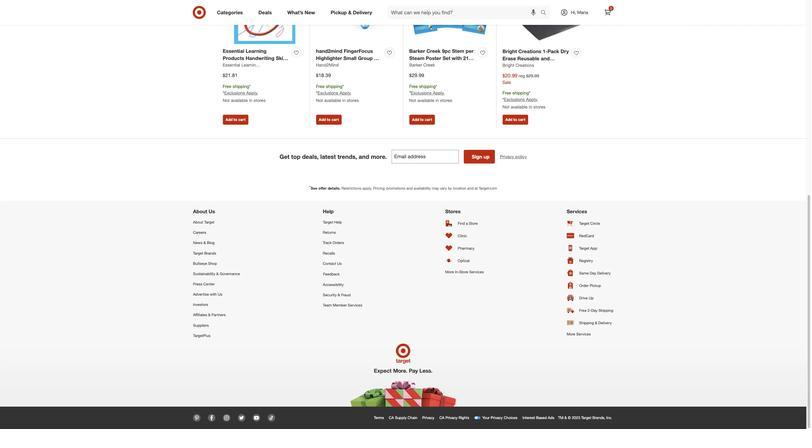 Task type: vqa. For each thing, say whether or not it's contained in the screenshot.
BARKER CREEK
yes



Task type: locate. For each thing, give the bounding box(es) containing it.
1 barker from the top
[[410, 48, 426, 54]]

interest based ads link
[[522, 414, 559, 422]]

exclusions apply. link for $21.81
[[225, 90, 258, 95]]

and left availability
[[407, 186, 413, 191]]

services down optical link
[[470, 270, 484, 275]]

2 add from the left
[[319, 117, 326, 122]]

more services link
[[567, 329, 614, 340]]

and
[[359, 153, 370, 160], [407, 186, 413, 191], [468, 186, 474, 191]]

products inside "essential learning products handwriting skills simplified book: learning cursive writing, grade 3"
[[223, 55, 245, 61]]

products up grade
[[260, 62, 277, 67]]

shipping up more services link
[[580, 321, 595, 325]]

1 vertical spatial skills
[[439, 62, 452, 68]]

free shipping * * exclusions apply. not available in stores down $18.39
[[316, 84, 359, 103]]

stores for $21.81
[[254, 98, 266, 103]]

target circle link
[[567, 217, 614, 230]]

location
[[453, 186, 467, 191]]

2 horizontal spatial and
[[468, 186, 474, 191]]

0 vertical spatial pickup
[[331, 9, 347, 15]]

feedback button
[[323, 269, 363, 280]]

redcard
[[580, 234, 595, 238]]

careers link
[[193, 228, 240, 238]]

*
[[249, 84, 251, 89], [343, 84, 344, 89], [436, 84, 438, 89], [223, 90, 225, 95], [316, 90, 318, 95], [410, 90, 411, 95], [530, 90, 531, 95], [503, 97, 505, 102], [310, 185, 311, 189]]

privacy policy link
[[500, 154, 527, 160]]

and left more.
[[359, 153, 370, 160]]

group
[[358, 55, 373, 61]]

0 vertical spatial barker
[[410, 48, 426, 54]]

shipping for $18.39
[[326, 84, 343, 89]]

accessibility
[[323, 283, 344, 287]]

target for target brands
[[193, 251, 203, 256]]

exclusions down $18.39
[[318, 90, 339, 95]]

4 cart from the left
[[519, 117, 526, 122]]

2 essential from the top
[[223, 62, 240, 67]]

essential learning products handwriting skills simplified book: learning cursive writing, grade 3 image
[[223, 0, 304, 44], [223, 0, 304, 44]]

3 to from the left
[[421, 117, 424, 122]]

1 vertical spatial products
[[260, 62, 277, 67]]

add for $21.81
[[226, 117, 233, 122]]

3 add from the left
[[412, 117, 420, 122]]

us up about target link
[[209, 209, 215, 215]]

3 cart from the left
[[425, 117, 433, 122]]

creek down poster
[[424, 62, 435, 67]]

0 horizontal spatial skills
[[276, 55, 289, 61]]

exclusions apply. link down $21.81
[[225, 90, 258, 95]]

store inside find a store link
[[469, 221, 478, 226]]

1 vertical spatial essential
[[223, 62, 240, 67]]

inc.
[[607, 416, 613, 420]]

1 add to cart button from the left
[[223, 115, 249, 125]]

target right "2023"
[[582, 416, 592, 420]]

bright creations
[[503, 63, 535, 68]]

target up returns
[[323, 220, 333, 225]]

target app link
[[567, 242, 614, 255]]

1 horizontal spatial pickup
[[590, 283, 602, 288]]

us down press center link
[[218, 292, 223, 297]]

advertise with us
[[193, 292, 223, 297]]

security & fraud
[[323, 293, 351, 298]]

bullseye shop link
[[193, 259, 240, 269]]

creek up poster
[[427, 48, 441, 54]]

add to cart button for $29.99
[[410, 115, 435, 125]]

us right contact
[[338, 261, 342, 266]]

hand2mind fingerfocus highlighter small group kit 6pk link
[[316, 48, 383, 68]]

writing,
[[242, 69, 260, 76]]

day
[[590, 271, 597, 276], [592, 308, 598, 313]]

0 horizontal spatial $29.99
[[410, 72, 425, 78]]

terms link
[[373, 414, 388, 422]]

shipping down $21.81
[[233, 84, 249, 89]]

* inside * see offer details. restrictions apply. pricing, promotions and availability may vary by location and at target.com
[[310, 185, 311, 189]]

None text field
[[392, 150, 459, 164]]

free for $18.39
[[316, 84, 325, 89]]

rights
[[459, 416, 470, 420]]

1 horizontal spatial with
[[452, 55, 462, 61]]

1 vertical spatial us
[[338, 261, 342, 266]]

available for $21.81
[[231, 98, 248, 103]]

3 add to cart from the left
[[412, 117, 433, 122]]

promotions
[[387, 186, 406, 191]]

2 cart from the left
[[332, 117, 339, 122]]

shipping down $20.99 reg $29.99 sale
[[513, 90, 530, 95]]

not for $29.99
[[410, 98, 417, 103]]

skills inside barker creek 9pc stem per steam poster set with 21st century 4 c skills
[[439, 62, 452, 68]]

apply. for $21.81
[[247, 90, 258, 95]]

free down century
[[410, 84, 418, 89]]

more left "in-"
[[446, 270, 454, 275]]

1 vertical spatial shipping
[[580, 321, 595, 325]]

* down c
[[436, 84, 438, 89]]

What can we help you find? suggestions appear below search field
[[388, 6, 543, 19]]

0 vertical spatial store
[[469, 221, 478, 226]]

1 cart from the left
[[239, 117, 246, 122]]

help up returns link
[[334, 220, 342, 225]]

free shipping * * exclusions apply. not available in stores down $20.99 reg $29.99 sale
[[503, 90, 546, 109]]

what's
[[288, 9, 304, 15]]

more in-store services link
[[446, 267, 484, 277]]

shipping & delivery
[[580, 321, 612, 325]]

0 vertical spatial creek
[[427, 48, 441, 54]]

0 vertical spatial about
[[193, 209, 207, 215]]

$18.39
[[316, 72, 331, 78]]

0 horizontal spatial more
[[446, 270, 454, 275]]

brands
[[204, 251, 216, 256]]

exclusions down sale
[[505, 97, 525, 102]]

exclusions down $21.81
[[225, 90, 245, 95]]

& inside "link"
[[338, 293, 340, 298]]

creek for barker creek 9pc stem per steam poster set with 21st century 4 c skills
[[427, 48, 441, 54]]

affiliates
[[193, 313, 207, 318]]

us for contact us
[[338, 261, 342, 266]]

simplified
[[223, 62, 246, 68]]

store right a
[[469, 221, 478, 226]]

about up careers
[[193, 220, 203, 225]]

1 essential from the top
[[223, 48, 245, 54]]

add
[[226, 117, 233, 122], [319, 117, 326, 122], [412, 117, 420, 122], [506, 117, 513, 122]]

maria
[[578, 10, 589, 15]]

free left the 2-
[[580, 308, 587, 313]]

* down $20.99 reg $29.99 sale
[[530, 90, 531, 95]]

free shipping * * exclusions apply. not available in stores for $29.99
[[410, 84, 453, 103]]

essential learning products handwriting skills simplified book: learning cursive writing, grade 3 link
[[223, 48, 289, 76]]

exclusions down century
[[411, 90, 432, 95]]

sign
[[472, 154, 483, 160]]

barker up 'steam'
[[410, 48, 426, 54]]

1 horizontal spatial store
[[469, 221, 478, 226]]

day right same
[[590, 271, 597, 276]]

add to cart button for $21.81
[[223, 115, 249, 125]]

to for $18.39
[[327, 117, 331, 122]]

1 to from the left
[[234, 117, 237, 122]]

with down press center link
[[210, 292, 217, 297]]

free shipping * * exclusions apply. not available in stores down writing,
[[223, 84, 266, 103]]

hand2mind fingerfocus highlighter small group kit 6pk
[[316, 48, 381, 68]]

hand2mind fingerfocus highlighter small group kit 6pk image
[[316, 0, 397, 44], [316, 0, 397, 44]]

targetplus link
[[193, 331, 240, 341]]

sign up
[[472, 154, 490, 160]]

apply. for $18.39
[[340, 90, 352, 95]]

store down optical link
[[460, 270, 469, 275]]

details.
[[328, 186, 341, 191]]

1 vertical spatial store
[[460, 270, 469, 275]]

shipping
[[233, 84, 249, 89], [326, 84, 343, 89], [420, 84, 436, 89], [513, 90, 530, 95]]

1 vertical spatial pickup
[[590, 283, 602, 288]]

add for $18.39
[[319, 117, 326, 122]]

free down $21.81
[[223, 84, 232, 89]]

&
[[349, 9, 352, 15], [204, 241, 206, 245], [217, 272, 219, 276], [338, 293, 340, 298], [208, 313, 211, 318], [596, 321, 598, 325], [565, 416, 567, 420]]

2 vertical spatial us
[[218, 292, 223, 297]]

1 horizontal spatial ca
[[440, 416, 445, 420]]

1 vertical spatial delivery
[[598, 271, 611, 276]]

free 2-day shipping link
[[567, 304, 614, 317]]

free
[[223, 84, 232, 89], [316, 84, 325, 89], [410, 84, 418, 89], [503, 90, 512, 95], [580, 308, 587, 313]]

blog
[[207, 241, 215, 245]]

skills down set
[[439, 62, 452, 68]]

creek inside barker creek 9pc stem per steam poster set with 21st century 4 c skills
[[427, 48, 441, 54]]

optical
[[458, 258, 470, 263]]

not
[[223, 98, 230, 103], [316, 98, 323, 103], [410, 98, 417, 103], [503, 104, 510, 109]]

with down stem
[[452, 55, 462, 61]]

products up the 'simplified'
[[223, 55, 245, 61]]

0 horizontal spatial shipping
[[580, 321, 595, 325]]

top
[[291, 153, 301, 160]]

2 ca from the left
[[440, 416, 445, 420]]

0 vertical spatial essential
[[223, 48, 245, 54]]

in for $18.39
[[343, 98, 346, 103]]

1 horizontal spatial skills
[[439, 62, 452, 68]]

bright creations 1-pack dry erase reusable and customizable magnetic tape roll for organizing packaging, classroom whiteboard, 4 in x 15 ft image
[[503, 0, 584, 44], [503, 0, 584, 44]]

1 vertical spatial about
[[193, 220, 203, 225]]

3 add to cart button from the left
[[410, 115, 435, 125]]

about up about target on the bottom
[[193, 209, 207, 215]]

1 vertical spatial more
[[567, 332, 576, 337]]

kit
[[374, 55, 381, 61]]

2 horizontal spatial us
[[338, 261, 342, 266]]

apply. for $29.99
[[433, 90, 445, 95]]

hi,
[[572, 10, 577, 15]]

shipping down 4
[[420, 84, 436, 89]]

free down $18.39
[[316, 84, 325, 89]]

not for $18.39
[[316, 98, 323, 103]]

target circle
[[580, 221, 601, 226]]

* down $21.81
[[223, 90, 225, 95]]

* down $18.39
[[316, 90, 318, 95]]

apply.
[[363, 186, 372, 191]]

essential up the 'simplified'
[[223, 48, 245, 54]]

0 horizontal spatial ca
[[389, 416, 394, 420]]

news & blog link
[[193, 238, 240, 248]]

exclusions apply. link down $18.39
[[318, 90, 352, 95]]

add to cart button for $18.39
[[316, 115, 342, 125]]

1 horizontal spatial products
[[260, 62, 277, 67]]

barker inside barker creek 9pc stem per steam poster set with 21st century 4 c skills
[[410, 48, 426, 54]]

0 vertical spatial skills
[[276, 55, 289, 61]]

0 vertical spatial more
[[446, 270, 454, 275]]

recalls link
[[323, 248, 363, 259]]

in for $29.99
[[436, 98, 439, 103]]

hi, maria
[[572, 10, 589, 15]]

latest
[[321, 153, 336, 160]]

stores for $18.39
[[347, 98, 359, 103]]

0 vertical spatial with
[[452, 55, 462, 61]]

1 horizontal spatial shipping
[[599, 308, 614, 313]]

target down news
[[193, 251, 203, 256]]

what's new link
[[282, 6, 323, 19]]

1 horizontal spatial us
[[218, 292, 223, 297]]

more for more services
[[567, 332, 576, 337]]

press
[[193, 282, 203, 287]]

more for more in-store services
[[446, 270, 454, 275]]

learning
[[246, 48, 267, 54], [242, 62, 259, 67], [263, 62, 284, 68]]

2 add to cart from the left
[[319, 117, 339, 122]]

barker creek 9pc stem per steam poster set with 21st century 4 c skills image
[[410, 0, 491, 44], [410, 0, 491, 44]]

available for $18.39
[[325, 98, 341, 103]]

help
[[323, 209, 334, 215], [334, 220, 342, 225]]

essential inside "essential learning products handwriting skills simplified book: learning cursive writing, grade 3"
[[223, 48, 245, 54]]

1 add to cart from the left
[[226, 117, 246, 122]]

chain
[[408, 416, 418, 420]]

shipping up shipping & delivery
[[599, 308, 614, 313]]

barker
[[410, 48, 426, 54], [410, 62, 423, 67]]

shipping down $18.39
[[326, 84, 343, 89]]

stores for $29.99
[[441, 98, 453, 103]]

supply
[[395, 416, 407, 420]]

1 horizontal spatial help
[[334, 220, 342, 225]]

add to cart for $21.81
[[226, 117, 246, 122]]

2 vertical spatial delivery
[[599, 321, 612, 325]]

free shipping * * exclusions apply. not available in stores down 4
[[410, 84, 453, 103]]

about for about us
[[193, 209, 207, 215]]

store inside more in-store services link
[[460, 270, 469, 275]]

us for about us
[[209, 209, 215, 215]]

skills up "3"
[[276, 55, 289, 61]]

1 vertical spatial with
[[210, 292, 217, 297]]

skills inside "essential learning products handwriting skills simplified book: learning cursive writing, grade 3"
[[276, 55, 289, 61]]

1 ca from the left
[[389, 416, 394, 420]]

$29.99 right the reg
[[527, 73, 540, 78]]

* down century
[[410, 90, 411, 95]]

1 horizontal spatial $29.99
[[527, 73, 540, 78]]

target left app
[[580, 246, 590, 251]]

$29.99 down century
[[410, 72, 425, 78]]

1 horizontal spatial more
[[567, 332, 576, 337]]

restrictions
[[342, 186, 362, 191]]

free shipping * * exclusions apply. not available in stores for $18.39
[[316, 84, 359, 103]]

target inside "link"
[[580, 221, 590, 226]]

$29.99 inside $20.99 reg $29.99 sale
[[527, 73, 540, 78]]

ca left "supply"
[[389, 416, 394, 420]]

0 vertical spatial us
[[209, 209, 215, 215]]

app
[[591, 246, 598, 251]]

1 vertical spatial help
[[334, 220, 342, 225]]

ca right privacy link
[[440, 416, 445, 420]]

reg
[[519, 73, 526, 78]]

2 add to cart button from the left
[[316, 115, 342, 125]]

0 vertical spatial products
[[223, 55, 245, 61]]

4
[[430, 62, 433, 68]]

$20.99 reg $29.99 sale
[[503, 72, 540, 85]]

about target
[[193, 220, 215, 225]]

pickup right order
[[590, 283, 602, 288]]

0 vertical spatial delivery
[[353, 9, 373, 15]]

to for $29.99
[[421, 117, 424, 122]]

2 barker from the top
[[410, 62, 423, 67]]

1 vertical spatial creek
[[424, 62, 435, 67]]

exclusions apply. link down 4
[[411, 90, 445, 95]]

essential up 'cursive'
[[223, 62, 240, 67]]

1 vertical spatial barker
[[410, 62, 423, 67]]

0 horizontal spatial us
[[209, 209, 215, 215]]

day up shipping & delivery
[[592, 308, 598, 313]]

exclusions for $18.39
[[318, 90, 339, 95]]

$29.99
[[410, 72, 425, 78], [527, 73, 540, 78]]

affiliates & partners
[[193, 313, 226, 318]]

ca supply chain
[[389, 416, 418, 420]]

help up target help
[[323, 209, 334, 215]]

0 vertical spatial help
[[323, 209, 334, 215]]

hand2mind
[[316, 48, 343, 54]]

1 about from the top
[[193, 209, 207, 215]]

* left offer
[[310, 185, 311, 189]]

2 to from the left
[[327, 117, 331, 122]]

privacy left rights
[[446, 416, 458, 420]]

0 vertical spatial day
[[590, 271, 597, 276]]

in for $21.81
[[249, 98, 253, 103]]

barker creek
[[410, 62, 435, 67]]

0 vertical spatial shipping
[[599, 308, 614, 313]]

delivery
[[353, 9, 373, 15], [598, 271, 611, 276], [599, 321, 612, 325]]

barker down 'steam'
[[410, 62, 423, 67]]

0 horizontal spatial help
[[323, 209, 334, 215]]

in
[[249, 98, 253, 103], [343, 98, 346, 103], [436, 98, 439, 103], [529, 104, 533, 109]]

2 about from the top
[[193, 220, 203, 225]]

0 horizontal spatial store
[[460, 270, 469, 275]]

0 horizontal spatial products
[[223, 55, 245, 61]]

target left circle
[[580, 221, 590, 226]]

1 add from the left
[[226, 117, 233, 122]]

privacy
[[500, 154, 515, 159], [423, 416, 435, 420], [446, 416, 458, 420], [491, 416, 503, 420]]

essential for essential learning products handwriting skills simplified book: learning cursive writing, grade 3
[[223, 48, 245, 54]]

and left at
[[468, 186, 474, 191]]

cart for $21.81
[[239, 117, 246, 122]]

more down shipping & delivery link
[[567, 332, 576, 337]]

pickup right 'new'
[[331, 9, 347, 15]]

delivery for same day delivery
[[598, 271, 611, 276]]

exclusions
[[225, 90, 245, 95], [318, 90, 339, 95], [411, 90, 432, 95], [505, 97, 525, 102]]

0 horizontal spatial with
[[210, 292, 217, 297]]



Task type: describe. For each thing, give the bounding box(es) containing it.
target brands
[[193, 251, 216, 256]]

a
[[466, 221, 468, 226]]

search
[[538, 10, 553, 16]]

per
[[466, 48, 474, 54]]

add to cart for $18.39
[[319, 117, 339, 122]]

news & blog
[[193, 241, 215, 245]]

accessibility link
[[323, 280, 363, 290]]

2-
[[588, 308, 592, 313]]

sustainability & governance
[[193, 272, 240, 276]]

search button
[[538, 6, 553, 21]]

free for $21.81
[[223, 84, 232, 89]]

4 add from the left
[[506, 117, 513, 122]]

team
[[323, 303, 332, 308]]

& for security
[[338, 293, 340, 298]]

see
[[311, 186, 318, 191]]

advertise with us link
[[193, 289, 240, 300]]

find a store
[[458, 221, 478, 226]]

exclusions apply. link down $20.99 reg $29.99 sale
[[505, 97, 538, 102]]

ca privacy rights link
[[439, 414, 473, 422]]

order pickup
[[580, 283, 602, 288]]

security
[[323, 293, 337, 298]]

same day delivery link
[[567, 267, 614, 279]]

handwriting
[[246, 55, 275, 61]]

press center link
[[193, 279, 240, 289]]

returns link
[[323, 228, 363, 238]]

track orders link
[[323, 238, 363, 248]]

target for target circle
[[580, 221, 590, 226]]

member
[[333, 303, 347, 308]]

services up the target circle at bottom right
[[567, 209, 588, 215]]

learning for essential learning products
[[242, 62, 259, 67]]

free down sale
[[503, 90, 512, 95]]

drive
[[580, 296, 588, 300]]

grade
[[262, 69, 276, 76]]

order
[[580, 283, 589, 288]]

circle
[[591, 221, 601, 226]]

about us
[[193, 209, 215, 215]]

more services
[[567, 332, 591, 337]]

more.
[[371, 153, 387, 160]]

to for $21.81
[[234, 117, 237, 122]]

2023
[[572, 416, 581, 420]]

0 horizontal spatial and
[[359, 153, 370, 160]]

get top deals, latest trends, and more.
[[280, 153, 387, 160]]

categories
[[217, 9, 243, 15]]

returns
[[323, 230, 336, 235]]

stores
[[446, 209, 461, 215]]

target for target help
[[323, 220, 333, 225]]

registry
[[580, 258, 594, 263]]

feedback
[[324, 272, 340, 277]]

free 2-day shipping
[[580, 308, 614, 313]]

products for essential learning products handwriting skills simplified book: learning cursive writing, grade 3
[[223, 55, 245, 61]]

registry link
[[567, 255, 614, 267]]

3
[[277, 69, 280, 76]]

& for news
[[204, 241, 206, 245]]

* down writing,
[[249, 84, 251, 89]]

delivery for pickup & delivery
[[353, 9, 373, 15]]

exclusions for $29.99
[[411, 90, 432, 95]]

pricing,
[[373, 186, 386, 191]]

ca supply chain link
[[388, 414, 421, 422]]

get
[[280, 153, 290, 160]]

barker for barker creek
[[410, 62, 423, 67]]

4 add to cart from the left
[[506, 117, 526, 122]]

privacy right chain
[[423, 416, 435, 420]]

target help
[[323, 220, 342, 225]]

exclusions for $21.81
[[225, 90, 245, 95]]

cursive
[[223, 69, 241, 76]]

ca for ca privacy rights
[[440, 416, 445, 420]]

* down sale
[[503, 97, 505, 102]]

6pk
[[316, 62, 325, 68]]

add to cart for $29.99
[[412, 117, 433, 122]]

target for target app
[[580, 246, 590, 251]]

& for affiliates
[[208, 313, 211, 318]]

* see offer details. restrictions apply. pricing, promotions and availability may vary by location and at target.com
[[310, 185, 497, 191]]

privacy right the your
[[491, 416, 503, 420]]

essential learning products handwriting skills simplified book: learning cursive writing, grade 3
[[223, 48, 289, 76]]

ca privacy rights
[[440, 416, 470, 420]]

& for tm
[[565, 416, 567, 420]]

cart for $18.39
[[332, 117, 339, 122]]

brands,
[[593, 416, 606, 420]]

creek for barker creek
[[424, 62, 435, 67]]

fraud
[[341, 293, 351, 298]]

1 horizontal spatial and
[[407, 186, 413, 191]]

privacy left "policy"
[[500, 154, 515, 159]]

same day delivery
[[580, 271, 611, 276]]

shipping for $29.99
[[420, 84, 436, 89]]

contact us link
[[323, 259, 363, 269]]

4 add to cart button from the left
[[503, 115, 529, 125]]

4 to from the left
[[514, 117, 518, 122]]

1 vertical spatial day
[[592, 308, 598, 313]]

same
[[580, 271, 589, 276]]

& for sustainability
[[217, 272, 219, 276]]

target.com
[[479, 186, 497, 191]]

store for a
[[469, 221, 478, 226]]

delivery for shipping & delivery
[[599, 321, 612, 325]]

ca for ca supply chain
[[389, 416, 394, 420]]

essential for essential learning products
[[223, 62, 240, 67]]

barker creek 9pc stem per steam poster set with 21st century 4 c skills
[[410, 48, 474, 68]]

more in-store services
[[446, 270, 484, 275]]

services down shipping & delivery link
[[577, 332, 591, 337]]

exclusions apply. link for $18.39
[[318, 90, 352, 95]]

shipping for $21.81
[[233, 84, 249, 89]]

drive up link
[[567, 292, 614, 304]]

barker for barker creek 9pc stem per steam poster set with 21st century 4 c skills
[[410, 48, 426, 54]]

add for $29.99
[[412, 117, 420, 122]]

your privacy choices
[[483, 416, 518, 420]]

exclusions apply. link for $29.99
[[411, 90, 445, 95]]

target: expect more. pay less. image
[[316, 341, 491, 407]]

* down hand2mind fingerfocus highlighter small group kit 6pk
[[343, 84, 344, 89]]

free shipping * * exclusions apply. not available in stores for $21.81
[[223, 84, 266, 103]]

essential learning products link
[[223, 62, 277, 68]]

new
[[305, 9, 315, 15]]

hand2mind link
[[316, 62, 339, 68]]

partners
[[212, 313, 226, 318]]

poster
[[426, 55, 442, 61]]

learning for essential learning products handwriting skills simplified book: learning cursive writing, grade 3
[[246, 48, 267, 54]]

team member services
[[323, 303, 363, 308]]

orders
[[333, 241, 344, 245]]

services down fraud
[[348, 303, 363, 308]]

products for essential learning products
[[260, 62, 277, 67]]

& for pickup
[[349, 9, 352, 15]]

available for $29.99
[[418, 98, 435, 103]]

about for about target
[[193, 220, 203, 225]]

at
[[475, 186, 478, 191]]

contact
[[323, 261, 336, 266]]

free for $29.99
[[410, 84, 418, 89]]

find
[[458, 221, 465, 226]]

based
[[537, 416, 547, 420]]

up
[[589, 296, 594, 300]]

investors link
[[193, 300, 240, 310]]

not for $21.81
[[223, 98, 230, 103]]

your
[[483, 416, 490, 420]]

deals,
[[302, 153, 319, 160]]

careers
[[193, 230, 206, 235]]

target down about us
[[204, 220, 215, 225]]

shipping & delivery link
[[567, 317, 614, 329]]

pickup & delivery link
[[326, 6, 380, 19]]

with inside barker creek 9pc stem per steam poster set with 21st century 4 c skills
[[452, 55, 462, 61]]

cart for $29.99
[[425, 117, 433, 122]]

fingerfocus
[[344, 48, 373, 54]]

store for in-
[[460, 270, 469, 275]]

2
[[611, 7, 613, 10]]

categories link
[[212, 6, 251, 19]]

0 horizontal spatial pickup
[[331, 9, 347, 15]]

offer
[[319, 186, 327, 191]]

about target link
[[193, 217, 240, 228]]

sign up button
[[464, 150, 495, 164]]

may
[[432, 186, 439, 191]]

& for shipping
[[596, 321, 598, 325]]

bullseye shop
[[193, 261, 217, 266]]



